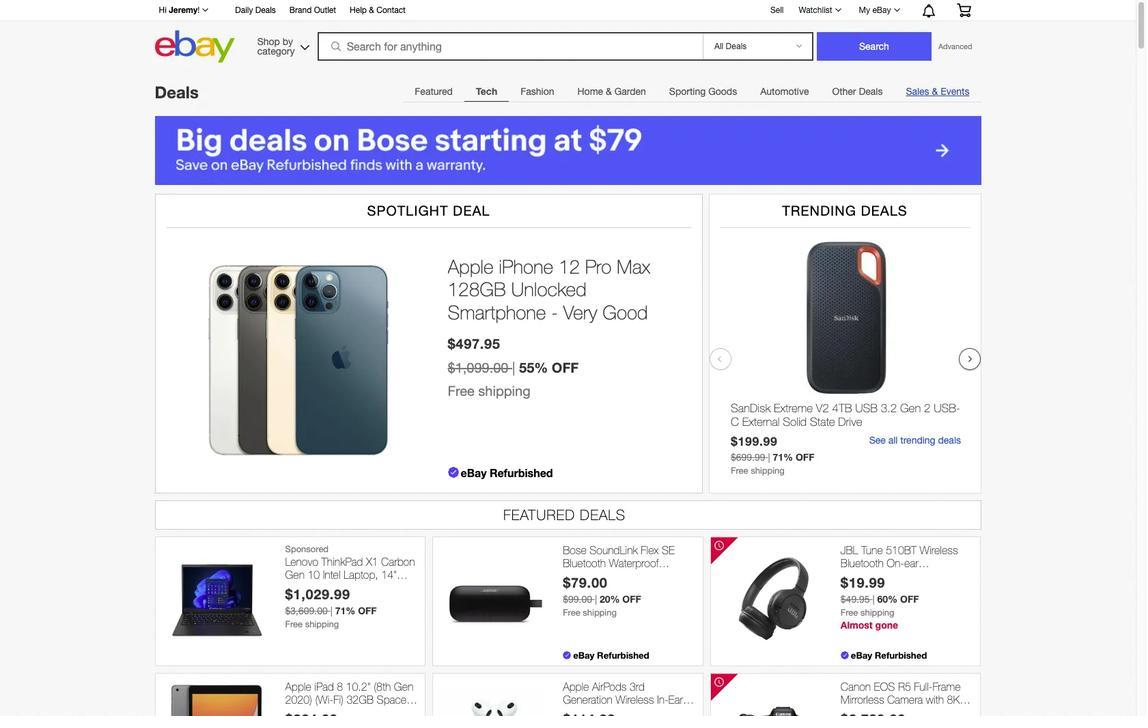 Task type: vqa. For each thing, say whether or not it's contained in the screenshot.
"eBay Refurbished"
yes



Task type: locate. For each thing, give the bounding box(es) containing it.
excellent inside apple ipad 8 10.2" (8th gen 2020) (wi-fi) 32gb space gray excellent
[[310, 707, 350, 717]]

- left the white
[[604, 707, 608, 717]]

apple up generation on the bottom
[[563, 681, 589, 693]]

bluetooth up speaker,
[[563, 558, 606, 570]]

deals for featured deals
[[580, 507, 626, 523]]

refurbished up 'airpods'
[[597, 650, 649, 661]]

spotlight
[[367, 203, 449, 219]]

60%
[[878, 594, 898, 605]]

| inside the $79.00 $99.00 | 20% off free shipping
[[595, 595, 597, 605]]

| for $1,029.99
[[330, 606, 333, 617]]

bluetooth inside bose soundlink flex se bluetooth waterproof speaker, certified refurbished
[[563, 558, 606, 570]]

0 horizontal spatial apple
[[285, 681, 311, 693]]

0 horizontal spatial 32gb
[[347, 694, 374, 706]]

shipping down $699.99
[[751, 466, 785, 476]]

ebay refurbished
[[461, 467, 553, 479], [573, 650, 649, 661], [851, 650, 927, 661]]

2 horizontal spatial -
[[640, 707, 644, 717]]

apple for apple ipad 8 10.2" (8th gen 2020) (wi-fi) 32gb space gray excellent
[[285, 681, 311, 693]]

2 bluetooth from the left
[[841, 558, 884, 570]]

0 vertical spatial featured
[[415, 86, 453, 97]]

free inside $699.99 | 71% off free shipping
[[731, 466, 748, 476]]

apple up 2020)
[[285, 681, 311, 693]]

jbl tune 510bt wireless bluetooth on-ear headphones, black
[[841, 544, 958, 583]]

| left 60%
[[873, 595, 875, 605]]

0 horizontal spatial excellent
[[310, 707, 350, 717]]

refurbished up featured deals in the bottom of the page
[[490, 467, 553, 479]]

0 horizontal spatial &
[[369, 5, 374, 15]]

1 bluetooth from the left
[[563, 558, 606, 570]]

tune
[[862, 544, 883, 557]]

gen inside apple ipad 8 10.2" (8th gen 2020) (wi-fi) 32gb space gray excellent
[[394, 681, 414, 693]]

1 horizontal spatial wireless
[[920, 544, 958, 557]]

with
[[926, 694, 944, 706]]

gen inside sandisk extreme v2 4tb usb 3.2 gen 2 usb- c external solid state drive
[[900, 402, 921, 415]]

deals
[[938, 435, 961, 446]]

0 horizontal spatial wireless
[[616, 694, 654, 706]]

usb-
[[934, 402, 960, 415]]

gen up the ips,
[[285, 569, 305, 581]]

apple for apple airpods 3rd generation wireless in-ear headset - white - excellent
[[563, 681, 589, 693]]

canon eos r5 full-frame mirrorless camera with 8k video(body only)
[[841, 681, 961, 717]]

1270p
[[318, 582, 349, 595]]

se
[[662, 544, 675, 557]]

none submit inside shop by category banner
[[817, 32, 932, 61]]

my
[[859, 5, 870, 15]]

ebay inside the account 'navigation'
[[873, 5, 891, 15]]

free down $699.99
[[731, 466, 748, 476]]

tech tab list
[[403, 77, 981, 105]]

apple airpods 3rd generation wireless in-ear headset - white - excellent
[[563, 681, 687, 717]]

apple inside the 'apple airpods 3rd generation wireless in-ear headset - white - excellent'
[[563, 681, 589, 693]]

see all trending deals link
[[869, 435, 961, 446]]

contact
[[377, 5, 406, 15]]

| left the 55%
[[512, 360, 515, 376]]

71%
[[773, 452, 793, 463], [335, 605, 355, 617]]

off right the 55%
[[552, 359, 579, 376]]

shipping
[[478, 383, 531, 399], [751, 466, 785, 476], [583, 608, 617, 618], [861, 608, 895, 618], [305, 620, 339, 630]]

sell link
[[764, 5, 790, 15]]

featured deals
[[503, 507, 626, 523]]

shop by category button
[[251, 30, 313, 60]]

shipping down 20%
[[583, 608, 617, 618]]

2 horizontal spatial &
[[932, 86, 938, 97]]

- right the white
[[640, 707, 644, 717]]

refurbished inside bose soundlink flex se bluetooth waterproof speaker, certified refurbished
[[563, 584, 618, 596]]

canon
[[841, 681, 871, 693]]

featured up bose
[[503, 507, 575, 523]]

32gb down 10.2"
[[347, 694, 374, 706]]

32gb
[[387, 582, 414, 595], [347, 694, 374, 706]]

2 vertical spatial gen
[[394, 681, 414, 693]]

1 vertical spatial gen
[[285, 569, 305, 581]]

2 excellent from the left
[[647, 707, 687, 717]]

- down 'unlocked'
[[551, 301, 558, 324]]

wireless down 3rd
[[616, 694, 654, 706]]

& right help on the left top
[[369, 5, 374, 15]]

speaker,
[[563, 571, 603, 583]]

bose soundlink flex se bluetooth waterproof speaker, certified refurbished
[[563, 544, 675, 596]]

deals inside the account 'navigation'
[[255, 5, 276, 15]]

0 horizontal spatial 71%
[[335, 605, 355, 617]]

1 vertical spatial 71%
[[335, 605, 355, 617]]

shipping up gone
[[861, 608, 895, 618]]

shipping inside the $79.00 $99.00 | 20% off free shipping
[[583, 608, 617, 618]]

free inside the $79.00 $99.00 | 20% off free shipping
[[563, 608, 581, 618]]

$49.95
[[841, 595, 870, 605]]

$1,029.99 $3,609.00 | 71% off free shipping
[[285, 586, 377, 630]]

gen up the space
[[394, 681, 414, 693]]

ebay refurbished for refurbished
[[573, 650, 649, 661]]

excellent down in-
[[647, 707, 687, 717]]

free down $3,609.00
[[285, 620, 303, 630]]

off inside the $79.00 $99.00 | 20% off free shipping
[[623, 594, 641, 605]]

1 horizontal spatial ebay refurbished
[[573, 650, 649, 661]]

1 horizontal spatial &
[[606, 86, 612, 97]]

0 horizontal spatial bluetooth
[[563, 558, 606, 570]]

gen
[[900, 402, 921, 415], [285, 569, 305, 581], [394, 681, 414, 693]]

refurbished up r5
[[875, 650, 927, 661]]

sell
[[771, 5, 784, 15]]

| inside $19.99 $49.95 | 60% off free shipping almost gone
[[873, 595, 875, 605]]

1 vertical spatial 32gb
[[347, 694, 374, 706]]

2 horizontal spatial gen
[[900, 402, 921, 415]]

tech menu bar
[[403, 77, 981, 105]]

bose soundlink flex se bluetooth waterproof speaker, certified refurbished link
[[563, 544, 696, 596]]

0 vertical spatial gen
[[900, 402, 921, 415]]

gen left '2'
[[900, 402, 921, 415]]

sandisk extreme v2 4tb usb 3.2 gen 2 usb- c external solid state drive
[[731, 402, 960, 429]]

ebay
[[873, 5, 891, 15], [461, 467, 487, 479], [573, 650, 595, 661], [851, 650, 873, 661]]

1 horizontal spatial gen
[[394, 681, 414, 693]]

1 excellent from the left
[[310, 707, 350, 717]]

free up almost
[[841, 608, 858, 618]]

deal
[[453, 203, 490, 219]]

bose
[[563, 544, 587, 557]]

drive
[[838, 416, 862, 429]]

advanced link
[[932, 33, 979, 60]]

(8th
[[374, 681, 391, 693]]

shipping for $79.00
[[583, 608, 617, 618]]

v2
[[816, 402, 829, 415]]

| right $699.99
[[768, 452, 770, 463]]

soundlink
[[590, 544, 638, 557]]

apple ipad 8 10.2" (8th gen 2020) (wi-fi) 32gb space gray excellent link
[[285, 681, 418, 717]]

1 horizontal spatial 32gb
[[387, 582, 414, 595]]

bluetooth inside the jbl tune 510bt wireless bluetooth on-ear headphones, black
[[841, 558, 884, 570]]

shipping down $1,099.00 | 55% off
[[478, 383, 531, 399]]

- inside apple iphone 12 pro max 128gb unlocked smartphone - very good
[[551, 301, 558, 324]]

$79.00 $99.00 | 20% off free shipping
[[563, 575, 641, 618]]

off right 60%
[[900, 594, 919, 605]]

off right 20%
[[623, 594, 641, 605]]

off down "solid"
[[796, 452, 814, 463]]

1 horizontal spatial bluetooth
[[841, 558, 884, 570]]

deals inside tech menu bar
[[859, 86, 883, 97]]

0 horizontal spatial ebay refurbished
[[461, 467, 553, 479]]

0 vertical spatial wireless
[[920, 544, 958, 557]]

1 vertical spatial wireless
[[616, 694, 654, 706]]

2 horizontal spatial apple
[[563, 681, 589, 693]]

apple airpods 3rd generation wireless in-ear headset - white - excellent link
[[563, 681, 696, 717]]

featured left the tech link
[[415, 86, 453, 97]]

shipping inside $1,029.99 $3,609.00 | 71% off free shipping
[[305, 620, 339, 630]]

32gb down 14"
[[387, 582, 414, 595]]

refurbished down speaker,
[[563, 584, 618, 596]]

0 horizontal spatial -
[[551, 301, 558, 324]]

solid
[[783, 416, 807, 429]]

thinkpad
[[321, 556, 363, 568]]

71% down 1270p
[[335, 605, 355, 617]]

ips,
[[285, 582, 303, 595]]

apple up 128gb
[[448, 255, 494, 278]]

off down "vpro®,"
[[358, 605, 377, 617]]

spotlight deal
[[367, 203, 490, 219]]

0 vertical spatial 71%
[[773, 452, 793, 463]]

bluetooth up headphones,
[[841, 558, 884, 570]]

c
[[731, 416, 739, 429]]

ear
[[669, 694, 683, 706]]

None submit
[[817, 32, 932, 61]]

free inside $19.99 $49.95 | 60% off free shipping almost gone
[[841, 608, 858, 618]]

by
[[283, 36, 293, 47]]

apple inside apple ipad 8 10.2" (8th gen 2020) (wi-fi) 32gb space gray excellent
[[285, 681, 311, 693]]

free inside $1,029.99 $3,609.00 | 71% off free shipping
[[285, 620, 303, 630]]

refurbished
[[490, 467, 553, 479], [563, 584, 618, 596], [597, 650, 649, 661], [875, 650, 927, 661]]

|
[[512, 360, 515, 376], [768, 452, 770, 463], [595, 595, 597, 605], [873, 595, 875, 605], [330, 606, 333, 617]]

| down $1,029.99
[[330, 606, 333, 617]]

apple
[[448, 255, 494, 278], [285, 681, 311, 693], [563, 681, 589, 693]]

off inside $1,029.99 $3,609.00 | 71% off free shipping
[[358, 605, 377, 617]]

very
[[564, 301, 597, 324]]

shipping for $1,029.99
[[305, 620, 339, 630]]

& inside the account 'navigation'
[[369, 5, 374, 15]]

1 vertical spatial featured
[[503, 507, 575, 523]]

$699.99 | 71% off free shipping
[[731, 452, 814, 476]]

your shopping cart image
[[956, 3, 972, 17]]

on-
[[887, 558, 905, 570]]

2 horizontal spatial ebay refurbished
[[851, 650, 927, 661]]

apple inside apple iphone 12 pro max 128gb unlocked smartphone - very good
[[448, 255, 494, 278]]

wireless up "black"
[[920, 544, 958, 557]]

featured for featured deals
[[503, 507, 575, 523]]

1 horizontal spatial -
[[604, 707, 608, 717]]

bluetooth
[[563, 558, 606, 570], [841, 558, 884, 570]]

deals for daily deals
[[255, 5, 276, 15]]

sporting
[[669, 86, 706, 97]]

0 vertical spatial 32gb
[[387, 582, 414, 595]]

(wi-
[[315, 694, 334, 706]]

510bt
[[886, 544, 917, 557]]

featured inside tech menu bar
[[415, 86, 453, 97]]

free down $99.00
[[563, 608, 581, 618]]

1 horizontal spatial apple
[[448, 255, 494, 278]]

71% inside $1,029.99 $3,609.00 | 71% off free shipping
[[335, 605, 355, 617]]

canon eos r5 full-frame mirrorless camera with 8k video(body only) link
[[841, 681, 974, 717]]

- for smartphone
[[551, 301, 558, 324]]

watchlist link
[[791, 2, 848, 18]]

1 horizontal spatial 71%
[[773, 452, 793, 463]]

1 horizontal spatial excellent
[[647, 707, 687, 717]]

4tb
[[832, 402, 852, 415]]

71% down $199.99 on the bottom right of the page
[[773, 452, 793, 463]]

shipping inside $699.99 | 71% off free shipping
[[751, 466, 785, 476]]

excellent
[[310, 707, 350, 717], [647, 707, 687, 717]]

gen inside sponsored lenovo thinkpad x1 carbon gen 10 intel laptop, 14" ips,  i7-1270p vpro®, 32gb
[[285, 569, 305, 581]]

black
[[906, 571, 931, 583]]

outlet
[[314, 5, 336, 15]]

excellent inside the 'apple airpods 3rd generation wireless in-ear headset - white - excellent'
[[647, 707, 687, 717]]

good
[[603, 301, 648, 324]]

& right home
[[606, 86, 612, 97]]

&
[[369, 5, 374, 15], [606, 86, 612, 97], [932, 86, 938, 97]]

hi jeremy !
[[159, 5, 200, 15]]

| left 20%
[[595, 595, 597, 605]]

external
[[742, 416, 780, 429]]

free for $79.00
[[563, 608, 581, 618]]

apple iphone 12 pro max 128gb unlocked smartphone - very good
[[448, 255, 651, 324]]

help & contact link
[[350, 3, 406, 18]]

0 horizontal spatial gen
[[285, 569, 305, 581]]

shipping inside $19.99 $49.95 | 60% off free shipping almost gone
[[861, 608, 895, 618]]

sales & events link
[[895, 79, 981, 105]]

shipping down $3,609.00
[[305, 620, 339, 630]]

excellent down the (wi-
[[310, 707, 350, 717]]

| inside $1,029.99 $3,609.00 | 71% off free shipping
[[330, 606, 333, 617]]

off inside $19.99 $49.95 | 60% off free shipping almost gone
[[900, 594, 919, 605]]

0 horizontal spatial featured
[[415, 86, 453, 97]]

& right sales at the right top of the page
[[932, 86, 938, 97]]

1 horizontal spatial featured
[[503, 507, 575, 523]]

& for contact
[[369, 5, 374, 15]]

other
[[832, 86, 856, 97]]

unlocked
[[511, 278, 587, 301]]



Task type: describe. For each thing, give the bounding box(es) containing it.
12
[[559, 255, 580, 278]]

help & contact
[[350, 5, 406, 15]]

smartphone
[[448, 301, 546, 324]]

gone
[[876, 620, 898, 631]]

gray
[[285, 707, 306, 717]]

brand outlet link
[[290, 3, 336, 18]]

i7-
[[307, 582, 318, 595]]

shop by category
[[257, 36, 295, 56]]

$1,099.00 | 55% off
[[448, 359, 579, 376]]

wireless inside the 'apple airpods 3rd generation wireless in-ear headset - white - excellent'
[[616, 694, 654, 706]]

free down $1,099.00
[[448, 383, 475, 399]]

my ebay link
[[852, 2, 906, 18]]

headset
[[563, 707, 601, 717]]

bluetooth for $79.00
[[563, 558, 606, 570]]

jbl
[[841, 544, 859, 557]]

vpro®,
[[352, 582, 384, 595]]

gen for apple ipad 8 10.2" (8th gen 2020) (wi-fi) 32gb space gray excellent
[[394, 681, 414, 693]]

generation
[[563, 694, 613, 706]]

iphone
[[499, 255, 554, 278]]

free for $1,029.99
[[285, 620, 303, 630]]

certified
[[606, 571, 644, 583]]

trending
[[900, 435, 935, 446]]

& for garden
[[606, 86, 612, 97]]

bluetooth for $19.99
[[841, 558, 884, 570]]

off for $79.00
[[623, 594, 641, 605]]

pro
[[585, 255, 612, 278]]

| for $19.99
[[873, 595, 875, 605]]

wireless inside the jbl tune 510bt wireless bluetooth on-ear headphones, black
[[920, 544, 958, 557]]

ear
[[905, 558, 919, 570]]

off inside $699.99 | 71% off free shipping
[[796, 452, 814, 463]]

| for $79.00
[[595, 595, 597, 605]]

sponsored
[[285, 544, 329, 555]]

big deals on bose starting at $79 save on ebay refurished finds with a warranty. image
[[155, 116, 981, 185]]

tech
[[476, 85, 498, 97]]

3rd
[[630, 681, 645, 693]]

waterproof
[[609, 558, 659, 570]]

shop by category banner
[[151, 0, 981, 66]]

apple for apple iphone 12 pro max 128gb unlocked smartphone - very good
[[448, 255, 494, 278]]

free for $19.99
[[841, 608, 858, 618]]

| inside $699.99 | 71% off free shipping
[[768, 452, 770, 463]]

sandisk extreme v2 4tb usb 3.2 gen 2 usb- c external solid state drive link
[[731, 402, 961, 432]]

help
[[350, 5, 367, 15]]

off for $1,029.99
[[358, 605, 377, 617]]

deals link
[[155, 83, 199, 102]]

in-
[[657, 694, 669, 706]]

- for headset
[[604, 707, 608, 717]]

deals for other deals
[[859, 86, 883, 97]]

10
[[308, 569, 320, 581]]

gen for sponsored lenovo thinkpad x1 carbon gen 10 intel laptop, 14" ips,  i7-1270p vpro®, 32gb
[[285, 569, 305, 581]]

home
[[578, 86, 603, 97]]

2020)
[[285, 694, 312, 706]]

128gb
[[448, 278, 506, 301]]

8
[[337, 681, 343, 693]]

| inside $1,099.00 | 55% off
[[512, 360, 515, 376]]

max
[[617, 255, 651, 278]]

trending
[[782, 203, 857, 219]]

3.2
[[881, 402, 897, 415]]

only)
[[896, 707, 919, 717]]

free shipping
[[448, 383, 531, 399]]

32gb inside apple ipad 8 10.2" (8th gen 2020) (wi-fi) 32gb space gray excellent
[[347, 694, 374, 706]]

deals for trending deals
[[861, 203, 908, 219]]

14"
[[381, 569, 397, 581]]

32gb inside sponsored lenovo thinkpad x1 carbon gen 10 intel laptop, 14" ips,  i7-1270p vpro®, 32gb
[[387, 582, 414, 595]]

sporting goods
[[669, 86, 737, 97]]

frame
[[933, 681, 961, 693]]

x1
[[366, 556, 378, 568]]

trending deals
[[782, 203, 908, 219]]

see
[[869, 435, 886, 446]]

daily
[[235, 5, 253, 15]]

all
[[888, 435, 898, 446]]

$1,099.00
[[448, 360, 509, 376]]

ebay refurbished for -
[[461, 467, 553, 479]]

featured link
[[403, 78, 464, 105]]

off for $19.99
[[900, 594, 919, 605]]

20%
[[600, 594, 620, 605]]

video(body
[[841, 707, 893, 717]]

fi)
[[334, 694, 344, 706]]

goods
[[709, 86, 737, 97]]

watchlist
[[799, 5, 833, 15]]

ipad
[[314, 681, 334, 693]]

!
[[198, 5, 200, 15]]

Search for anything text field
[[320, 33, 700, 59]]

sales
[[906, 86, 930, 97]]

usb
[[855, 402, 878, 415]]

$19.99 $49.95 | 60% off free shipping almost gone
[[841, 575, 919, 631]]

$497.95
[[448, 335, 501, 352]]

sporting goods link
[[658, 78, 749, 105]]

sponsored lenovo thinkpad x1 carbon gen 10 intel laptop, 14" ips,  i7-1270p vpro®, 32gb
[[285, 544, 415, 595]]

white
[[611, 707, 637, 717]]

my ebay
[[859, 5, 891, 15]]

& for events
[[932, 86, 938, 97]]

shipping for $19.99
[[861, 608, 895, 618]]

apple ipad 8 10.2" (8th gen 2020) (wi-fi) 32gb space gray excellent
[[285, 681, 414, 717]]

lenovo
[[285, 556, 318, 568]]

jbl tune 510bt wireless bluetooth on-ear headphones, black link
[[841, 544, 974, 583]]

almost
[[841, 620, 873, 631]]

camera
[[888, 694, 923, 706]]

featured for featured
[[415, 86, 453, 97]]

71% inside $699.99 | 71% off free shipping
[[773, 452, 793, 463]]

55%
[[519, 359, 548, 376]]

8k
[[947, 694, 960, 706]]

advanced
[[939, 42, 973, 51]]

full-
[[914, 681, 933, 693]]

see all trending deals
[[869, 435, 961, 446]]

account navigation
[[151, 0, 981, 21]]



